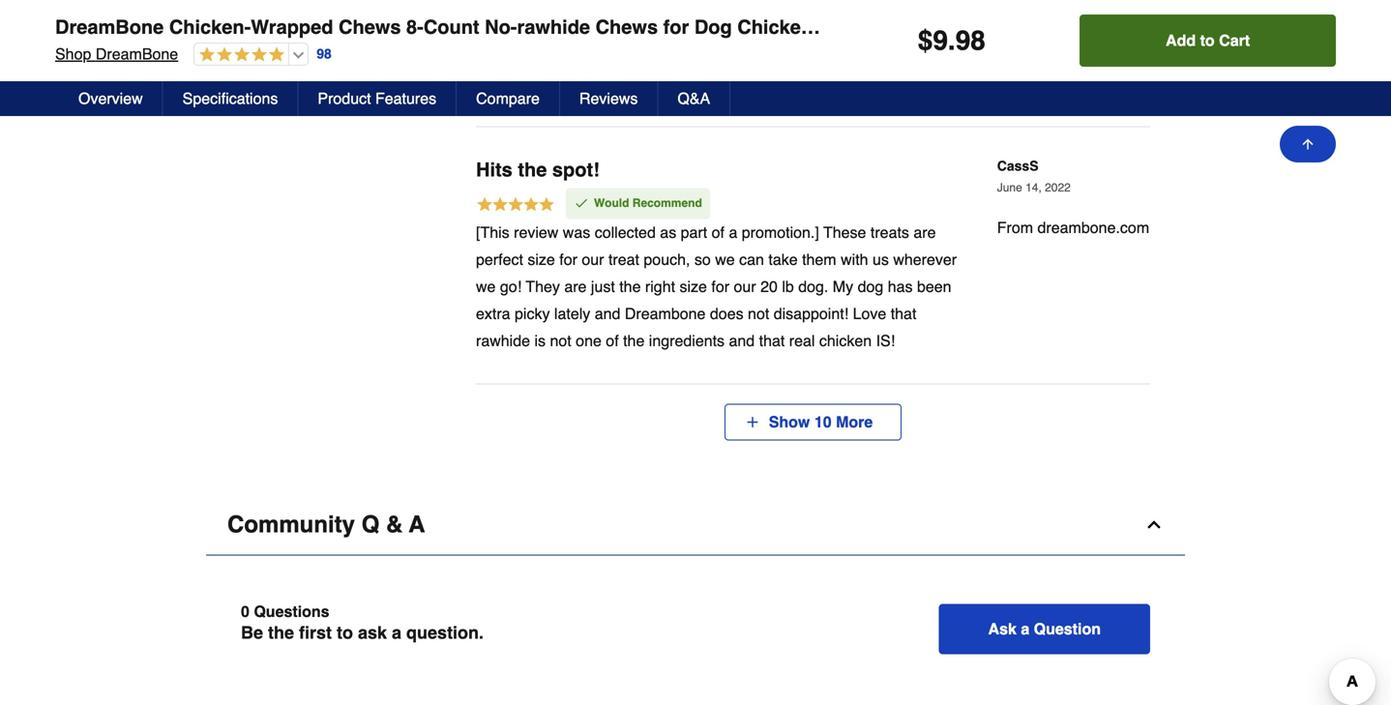 Task type: locate. For each thing, give the bounding box(es) containing it.
was
[[563, 223, 591, 241]]

picky
[[515, 305, 550, 323]]

extra
[[476, 305, 511, 323]]

0 horizontal spatial not
[[550, 332, 572, 350]]

0 vertical spatial and
[[595, 305, 621, 323]]

rawhide down extra
[[476, 332, 530, 350]]

reviews
[[580, 90, 638, 107]]

14,
[[1026, 181, 1042, 195]]

overview button
[[59, 81, 163, 116]]

arrow up image
[[1301, 136, 1316, 152]]

that left real
[[759, 332, 785, 350]]

1 horizontal spatial a
[[729, 223, 738, 241]]

$
[[918, 25, 933, 56]]

0 questions be the first to ask a question.
[[241, 603, 484, 643]]

a right ask at the bottom right of page
[[1021, 620, 1030, 638]]

treat
[[609, 251, 640, 268]]

&
[[386, 511, 403, 538]]

go!
[[500, 278, 522, 296]]

1 vertical spatial not
[[550, 332, 572, 350]]

disappoint!
[[774, 305, 849, 323]]

of right one
[[606, 332, 619, 350]]

not down 20
[[748, 305, 770, 323]]

the down questions
[[268, 623, 294, 643]]

community q & a button
[[206, 495, 1186, 556]]

1 vertical spatial our
[[734, 278, 756, 296]]

overview
[[78, 90, 143, 107]]

question
[[1034, 620, 1101, 638]]

recommend
[[633, 197, 702, 210]]

shop
[[55, 45, 91, 63]]

to inside button
[[1201, 31, 1215, 49]]

1 vertical spatial and
[[729, 332, 755, 350]]

to right the add
[[1201, 31, 1215, 49]]

specifications
[[183, 90, 278, 107]]

ask
[[989, 620, 1017, 638]]

our up just at the top
[[582, 251, 604, 268]]

would recommend
[[594, 197, 702, 210]]

$ 9 . 98
[[918, 25, 986, 56]]

0 vertical spatial that
[[891, 305, 917, 323]]

a
[[729, 223, 738, 241], [1021, 620, 1030, 638], [392, 623, 402, 643]]

with
[[841, 251, 869, 268]]

98
[[956, 25, 986, 56], [317, 46, 332, 62]]

that down has
[[891, 305, 917, 323]]

0 vertical spatial not
[[748, 305, 770, 323]]

rawhide
[[517, 16, 590, 38], [476, 332, 530, 350]]

a inside [this review was collected as part of a promotion.] these treats are perfect size for our treat pouch, so we can take them with us wherever we go! they are just the right size for our 20 lb dog. my dog has been extra picky lately and dreambone does not disappoint! love that rawhide is not one of the ingredients and that real chicken is!
[[729, 223, 738, 241]]

1 vertical spatial we
[[476, 278, 496, 296]]

they
[[526, 278, 560, 296]]

are
[[914, 223, 936, 241], [565, 278, 587, 296]]

0 horizontal spatial chews
[[339, 16, 401, 38]]

size down so
[[680, 278, 707, 296]]

1 vertical spatial for
[[560, 251, 578, 268]]

chews left 8-
[[339, 16, 401, 38]]

ask
[[358, 623, 387, 643]]

for left dog
[[664, 16, 689, 38]]

1 vertical spatial are
[[565, 278, 587, 296]]

1 chews from the left
[[339, 16, 401, 38]]

1 vertical spatial dreambone
[[96, 45, 178, 63]]

the down dreambone
[[623, 332, 645, 350]]

1 vertical spatial rawhide
[[476, 332, 530, 350]]

0 horizontal spatial 98
[[317, 46, 332, 62]]

to
[[1201, 31, 1215, 49], [337, 623, 353, 643]]

the
[[518, 159, 547, 181], [620, 278, 641, 296], [623, 332, 645, 350], [268, 623, 294, 643]]

0
[[241, 603, 250, 621]]

4.9 stars image
[[195, 46, 285, 64]]

size
[[528, 251, 555, 268], [680, 278, 707, 296]]

count)
[[906, 16, 968, 38]]

for down was
[[560, 251, 578, 268]]

are up lately in the top of the page
[[565, 278, 587, 296]]

dreambone
[[625, 305, 706, 323]]

(8-
[[882, 16, 906, 38]]

and
[[595, 305, 621, 323], [729, 332, 755, 350]]

specifications button
[[163, 81, 298, 116]]

chews up reviews
[[596, 16, 658, 38]]

we left go!
[[476, 278, 496, 296]]

a inside ask a question button
[[1021, 620, 1030, 638]]

checkmark image
[[574, 195, 589, 211]]

features
[[376, 90, 437, 107]]

a inside the 0 questions be the first to ask a question.
[[392, 623, 402, 643]]

1 horizontal spatial and
[[729, 332, 755, 350]]

1 horizontal spatial of
[[712, 223, 725, 241]]

0 vertical spatial are
[[914, 223, 936, 241]]

1 horizontal spatial size
[[680, 278, 707, 296]]

our left 20
[[734, 278, 756, 296]]

1 horizontal spatial chews
[[596, 16, 658, 38]]

for
[[664, 16, 689, 38], [560, 251, 578, 268], [712, 278, 730, 296]]

98 right 9
[[956, 25, 986, 56]]

2 horizontal spatial for
[[712, 278, 730, 296]]

0 horizontal spatial and
[[595, 305, 621, 323]]

right
[[645, 278, 676, 296]]

0 horizontal spatial a
[[392, 623, 402, 643]]

to inside the 0 questions be the first to ask a question.
[[337, 623, 353, 643]]

wrapped
[[251, 16, 333, 38]]

perfect
[[476, 251, 524, 268]]

[this review was collected as part of a promotion.] these treats are perfect size for our treat pouch, so we can take them with us wherever we go! they are just the right size for our 20 lb dog. my dog has been extra picky lately and dreambone does not disappoint! love that rawhide is not one of the ingredients and that real chicken is!
[[476, 223, 957, 350]]

0 vertical spatial of
[[712, 223, 725, 241]]

does
[[710, 305, 744, 323]]

0 vertical spatial size
[[528, 251, 555, 268]]

product features
[[318, 90, 437, 107]]

plus image
[[745, 415, 761, 430]]

1 horizontal spatial are
[[914, 223, 936, 241]]

0 vertical spatial to
[[1201, 31, 1215, 49]]

not right is
[[550, 332, 572, 350]]

0 horizontal spatial our
[[582, 251, 604, 268]]

2 horizontal spatial a
[[1021, 620, 1030, 638]]

0 vertical spatial we
[[715, 251, 735, 268]]

for up the does
[[712, 278, 730, 296]]

0 horizontal spatial we
[[476, 278, 496, 296]]

ask a question
[[989, 620, 1101, 638]]

our
[[582, 251, 604, 268], [734, 278, 756, 296]]

1 vertical spatial of
[[606, 332, 619, 350]]

we right so
[[715, 251, 735, 268]]

1 vertical spatial that
[[759, 332, 785, 350]]

1 horizontal spatial to
[[1201, 31, 1215, 49]]

dog
[[858, 278, 884, 296]]

chicken
[[738, 16, 813, 38]]

0 vertical spatial for
[[664, 16, 689, 38]]

size up they
[[528, 251, 555, 268]]

to left ask
[[337, 623, 353, 643]]

the inside the 0 questions be the first to ask a question.
[[268, 623, 294, 643]]

of right part
[[712, 223, 725, 241]]

the right just at the top
[[620, 278, 641, 296]]

chews
[[339, 16, 401, 38], [596, 16, 658, 38]]

are up wherever
[[914, 223, 936, 241]]

rawhide up compare button
[[517, 16, 590, 38]]

q&a button
[[659, 81, 731, 116]]

a right ask
[[392, 623, 402, 643]]

a right part
[[729, 223, 738, 241]]

2 chews from the left
[[596, 16, 658, 38]]

promotion.]
[[742, 223, 820, 241]]

2 vertical spatial for
[[712, 278, 730, 296]]

0 horizontal spatial to
[[337, 623, 353, 643]]

1 horizontal spatial our
[[734, 278, 756, 296]]

not
[[748, 305, 770, 323], [550, 332, 572, 350]]

dreambone up overview button
[[96, 45, 178, 63]]

real
[[790, 332, 815, 350]]

1 vertical spatial to
[[337, 623, 353, 643]]

of
[[712, 223, 725, 241], [606, 332, 619, 350]]

reviews button
[[560, 81, 659, 116]]

part
[[681, 223, 708, 241]]

and down the does
[[729, 332, 755, 350]]

dreambone up shop dreambone
[[55, 16, 164, 38]]

98 down wrapped at the top of page
[[317, 46, 332, 62]]

and down just at the top
[[595, 305, 621, 323]]

0 horizontal spatial size
[[528, 251, 555, 268]]



Task type: vqa. For each thing, say whether or not it's contained in the screenshot.
Lowe's
no



Task type: describe. For each thing, give the bounding box(es) containing it.
from dreambone.com
[[998, 219, 1150, 237]]

would
[[594, 197, 630, 210]]

.
[[948, 25, 956, 56]]

no-
[[485, 16, 517, 38]]

them
[[802, 251, 837, 268]]

1 vertical spatial size
[[680, 278, 707, 296]]

add to cart
[[1166, 31, 1251, 49]]

lb
[[782, 278, 794, 296]]

is
[[535, 332, 546, 350]]

first
[[299, 623, 332, 643]]

1 horizontal spatial not
[[748, 305, 770, 323]]

1 horizontal spatial for
[[664, 16, 689, 38]]

8-
[[407, 16, 424, 38]]

one
[[576, 332, 602, 350]]

ask a question button
[[939, 604, 1151, 655]]

be
[[241, 623, 263, 643]]

been
[[917, 278, 952, 296]]

from
[[998, 219, 1034, 237]]

2022
[[1045, 181, 1071, 195]]

collected
[[595, 223, 656, 241]]

june
[[998, 181, 1023, 195]]

can
[[740, 251, 765, 268]]

spot!
[[553, 159, 600, 181]]

a for question.
[[392, 623, 402, 643]]

as
[[660, 223, 677, 241]]

lately
[[554, 305, 591, 323]]

compare button
[[457, 81, 560, 116]]

casss
[[998, 158, 1039, 174]]

0 horizontal spatial are
[[565, 278, 587, 296]]

0 vertical spatial dreambone
[[55, 16, 164, 38]]

rawhide inside [this review was collected as part of a promotion.] these treats are perfect size for our treat pouch, so we can take them with us wherever we go! they are just the right size for our 20 lb dog. my dog has been extra picky lately and dreambone does not disappoint! love that rawhide is not one of the ingredients and that real chicken is!
[[476, 332, 530, 350]]

cart
[[1220, 31, 1251, 49]]

flavor
[[818, 16, 877, 38]]

shop dreambone
[[55, 45, 178, 63]]

0 horizontal spatial of
[[606, 332, 619, 350]]

community
[[227, 511, 355, 538]]

hits
[[476, 159, 513, 181]]

count
[[424, 16, 480, 38]]

more
[[836, 413, 873, 431]]

0 horizontal spatial that
[[759, 332, 785, 350]]

question.
[[407, 623, 484, 643]]

these
[[824, 223, 867, 241]]

show 10 more
[[761, 413, 882, 431]]

add to cart button
[[1080, 15, 1337, 67]]

so
[[695, 251, 711, 268]]

a
[[409, 511, 425, 538]]

treats
[[871, 223, 910, 241]]

product
[[318, 90, 371, 107]]

20
[[761, 278, 778, 296]]

just
[[591, 278, 615, 296]]

a for promotion.]
[[729, 223, 738, 241]]

dreambone.com
[[1038, 219, 1150, 237]]

has
[[888, 278, 913, 296]]

1 horizontal spatial we
[[715, 251, 735, 268]]

review
[[514, 223, 559, 241]]

dog.
[[799, 278, 829, 296]]

the right hits
[[518, 159, 547, 181]]

9
[[933, 25, 948, 56]]

q&a
[[678, 90, 711, 107]]

0 vertical spatial our
[[582, 251, 604, 268]]

love
[[853, 305, 887, 323]]

10
[[815, 413, 832, 431]]

1 horizontal spatial that
[[891, 305, 917, 323]]

add
[[1166, 31, 1196, 49]]

0 horizontal spatial for
[[560, 251, 578, 268]]

questions
[[254, 603, 330, 621]]

dog
[[695, 16, 732, 38]]

compare
[[476, 90, 540, 107]]

us
[[873, 251, 889, 268]]

[this
[[476, 223, 510, 241]]

show
[[769, 413, 810, 431]]

community q & a
[[227, 511, 425, 538]]

ingredients
[[649, 332, 725, 350]]

5 stars image
[[476, 195, 556, 216]]

chevron up image
[[1145, 515, 1164, 535]]

chicken
[[820, 332, 872, 350]]

1 horizontal spatial 98
[[956, 25, 986, 56]]

casss june 14, 2022
[[998, 158, 1071, 195]]

dreambone chicken-wrapped chews 8-count no-rawhide chews for dog chicken flavor (8-count)
[[55, 16, 968, 38]]

q
[[362, 511, 380, 538]]

is!
[[876, 332, 895, 350]]

pouch,
[[644, 251, 691, 268]]

0 vertical spatial rawhide
[[517, 16, 590, 38]]

wherever
[[894, 251, 957, 268]]

my
[[833, 278, 854, 296]]

take
[[769, 251, 798, 268]]

chicken-
[[169, 16, 251, 38]]



